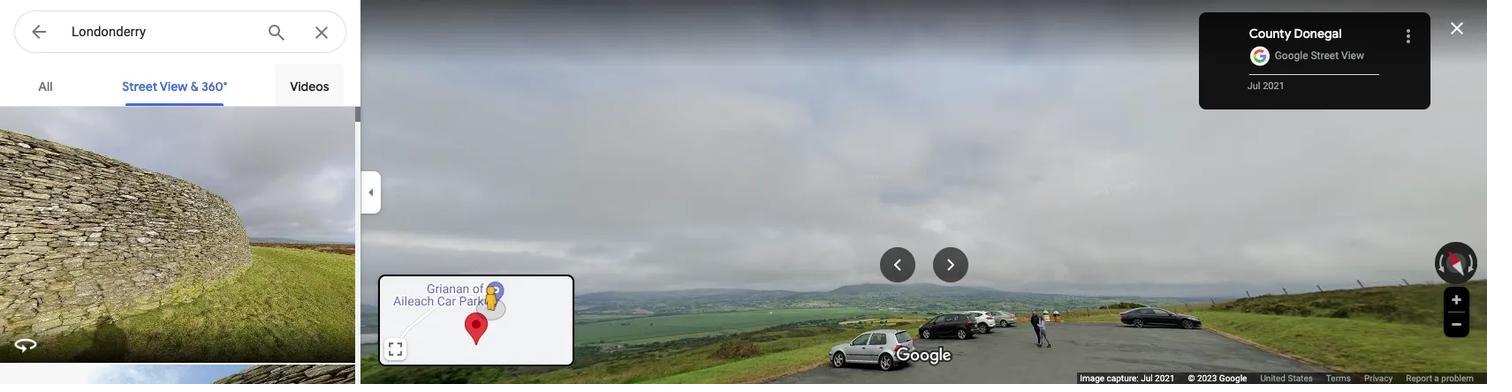 Task type: vqa. For each thing, say whether or not it's contained in the screenshot.
'trip' inside $233 round trip
no



Task type: locate. For each thing, give the bounding box(es) containing it.
photo 22 image
[[0, 365, 359, 384]]

privacy
[[1364, 374, 1393, 384]]

street left &
[[122, 79, 157, 95]]

view down donegal
[[1341, 50, 1364, 62]]

1 horizontal spatial jul
[[1247, 80, 1261, 92]]

Londonderry field
[[14, 11, 346, 54]]

2021
[[1263, 80, 1285, 92], [1155, 374, 1175, 384]]

tab list
[[0, 64, 361, 106]]


[[28, 19, 49, 44]]

google right 2023
[[1219, 374, 1247, 384]]

footer containing image capture: jul 2021
[[1080, 373, 1487, 384]]

2021 left "©"
[[1155, 374, 1175, 384]]

1 horizontal spatial street
[[1311, 50, 1339, 62]]

jul
[[1247, 80, 1261, 92], [1141, 374, 1153, 384]]

0 horizontal spatial 2021
[[1155, 374, 1175, 384]]

© 2023 google
[[1188, 374, 1247, 384]]

0 vertical spatial google
[[1275, 50, 1308, 62]]

view inside button
[[160, 79, 188, 95]]

1 horizontal spatial view
[[1341, 50, 1364, 62]]

1 horizontal spatial google
[[1275, 50, 1308, 62]]

report a problem
[[1406, 374, 1474, 384]]

terms
[[1326, 374, 1351, 384]]

0 horizontal spatial street
[[122, 79, 157, 95]]

jul 2021
[[1247, 80, 1285, 92]]

None field
[[72, 21, 252, 42]]

360°
[[201, 79, 227, 95]]

 search field
[[14, 11, 361, 57]]

google street view
[[1275, 50, 1364, 62]]

1 vertical spatial 2021
[[1155, 374, 1175, 384]]

1 vertical spatial street
[[122, 79, 157, 95]]

tab list containing all
[[0, 64, 361, 106]]

view left &
[[160, 79, 188, 95]]

1 vertical spatial view
[[160, 79, 188, 95]]

1 vertical spatial jul
[[1141, 374, 1153, 384]]

1 horizontal spatial 2021
[[1263, 80, 1285, 92]]

zoom in image
[[1450, 293, 1463, 307]]

donegal
[[1294, 26, 1342, 42]]

jul down view google street view's profile image
[[1247, 80, 1261, 92]]

0 horizontal spatial view
[[160, 79, 188, 95]]

videos
[[290, 79, 329, 95]]

street down donegal
[[1311, 50, 1339, 62]]

2021 down view google street view's profile image
[[1263, 80, 1285, 92]]

jul right capture:
[[1141, 374, 1153, 384]]

a
[[1435, 374, 1439, 384]]

expand image
[[389, 343, 402, 356]]

zoom out image
[[1450, 318, 1463, 331]]

0 horizontal spatial jul
[[1141, 374, 1153, 384]]

1 vertical spatial google
[[1219, 374, 1247, 384]]

county donegal
[[1249, 26, 1342, 42]]

0 vertical spatial view
[[1341, 50, 1364, 62]]

google down county donegal in the right top of the page
[[1275, 50, 1308, 62]]

2023
[[1197, 374, 1217, 384]]

&
[[191, 79, 199, 95]]

street
[[1311, 50, 1339, 62], [122, 79, 157, 95]]

0 vertical spatial 2021
[[1263, 80, 1285, 92]]

report
[[1406, 374, 1432, 384]]

footer
[[1080, 373, 1487, 384]]

view
[[1341, 50, 1364, 62], [160, 79, 188, 95]]

google
[[1275, 50, 1308, 62], [1219, 374, 1247, 384]]



Task type: describe. For each thing, give the bounding box(es) containing it.
google street view link
[[1275, 50, 1364, 62]]

street view & 360°
[[122, 79, 227, 95]]

jul inside footer
[[1141, 374, 1153, 384]]

privacy button
[[1364, 373, 1393, 384]]

footer inside google maps element
[[1080, 373, 1487, 384]]

 button
[[14, 11, 64, 57]]

all button
[[17, 64, 74, 106]]

report a problem link
[[1406, 373, 1474, 384]]

county
[[1249, 26, 1291, 42]]

2021 inside footer
[[1155, 374, 1175, 384]]

videos button
[[276, 64, 343, 106]]

states
[[1288, 374, 1313, 384]]

©
[[1188, 374, 1195, 384]]

united
[[1260, 374, 1286, 384]]

all
[[38, 79, 53, 95]]

0 horizontal spatial google
[[1219, 374, 1247, 384]]

interactive map image
[[380, 277, 573, 365]]

view google street view's profile image
[[1249, 46, 1270, 67]]

photo 21 image
[[0, 107, 359, 363]]

terms button
[[1326, 373, 1351, 384]]

united states button
[[1260, 373, 1313, 384]]

image
[[1080, 374, 1105, 384]]

0 vertical spatial jul
[[1247, 80, 1261, 92]]

collapse side panel image
[[361, 182, 381, 202]]

none field inside londonderry field
[[72, 21, 252, 42]]

photos of grianan of aileach main content
[[0, 64, 361, 384]]

tab list inside google maps element
[[0, 64, 361, 106]]

street inside button
[[122, 79, 157, 95]]

capture:
[[1107, 374, 1139, 384]]

google maps element
[[0, 0, 1487, 384]]

street view & 360° button
[[108, 64, 242, 106]]

united states
[[1260, 374, 1313, 384]]

problem
[[1442, 374, 1474, 384]]

image capture: jul 2021
[[1080, 374, 1175, 384]]

0 vertical spatial street
[[1311, 50, 1339, 62]]



